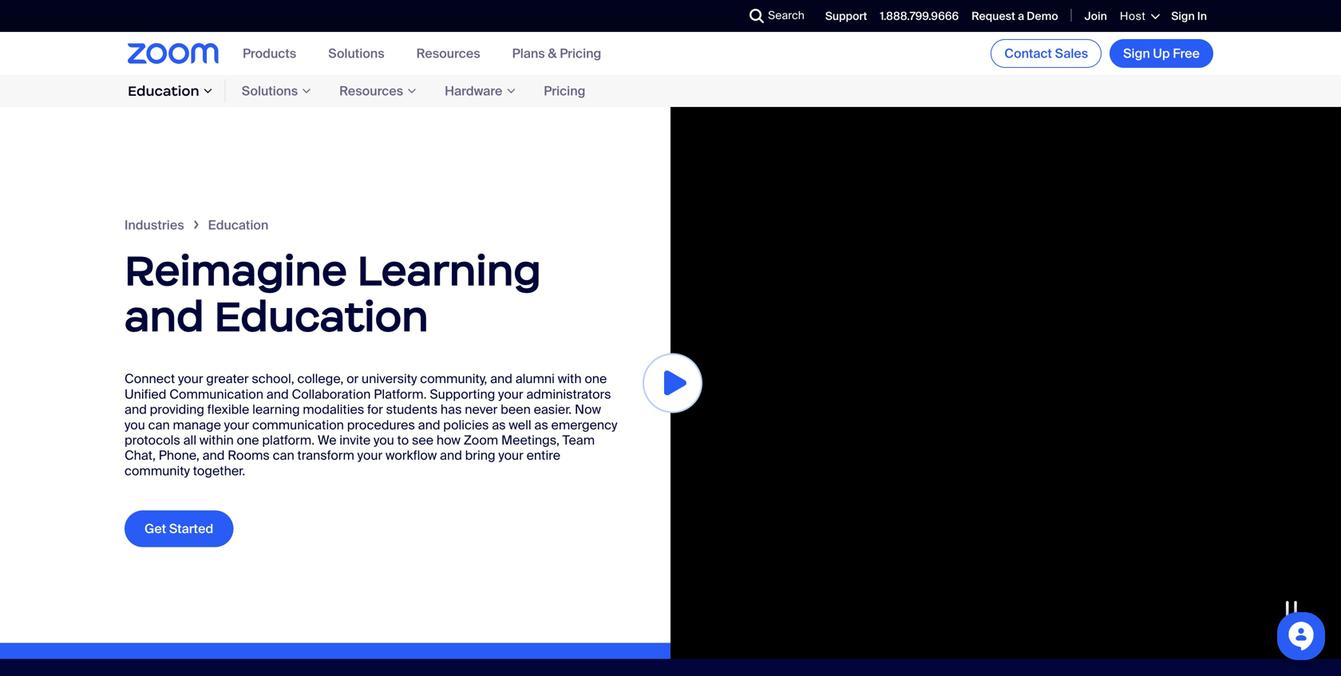 Task type: describe. For each thing, give the bounding box(es) containing it.
your up rooms
[[224, 417, 249, 433]]

been
[[501, 401, 531, 418]]

providing
[[150, 401, 204, 418]]

reimagine learning and education
[[125, 244, 541, 343]]

pricing inside pricing 'link'
[[544, 83, 585, 99]]

for
[[367, 401, 383, 418]]

zoom
[[464, 432, 498, 449]]

greater
[[206, 371, 249, 387]]

contact sales
[[1004, 45, 1088, 62]]

join
[[1085, 9, 1107, 24]]

join link
[[1085, 9, 1107, 24]]

video player application
[[671, 107, 1341, 659]]

all
[[183, 432, 196, 449]]

1.888.799.9666
[[880, 9, 959, 24]]

university
[[362, 371, 417, 387]]

school,
[[252, 371, 294, 387]]

2 as from the left
[[534, 417, 548, 433]]

support
[[825, 9, 867, 24]]

and left bring
[[440, 447, 462, 464]]

unified
[[125, 386, 166, 403]]

we
[[318, 432, 336, 449]]

rooms
[[228, 447, 270, 464]]

invite
[[339, 432, 371, 449]]

get
[[144, 521, 166, 537]]

search image
[[750, 9, 764, 23]]

protocols
[[125, 432, 180, 449]]

1.888.799.9666 link
[[880, 9, 959, 24]]

meetings,
[[501, 432, 559, 449]]

students
[[386, 401, 438, 418]]

entire
[[527, 447, 560, 464]]

in
[[1197, 9, 1207, 24]]

hardware button
[[429, 79, 528, 103]]

well
[[509, 417, 531, 433]]

free
[[1173, 45, 1200, 62]]

industries link
[[125, 217, 208, 233]]

get started link
[[125, 511, 233, 547]]

zoom logo image
[[128, 43, 219, 64]]

search
[[768, 8, 805, 23]]

supporting
[[430, 386, 495, 403]]

solutions for education
[[242, 83, 298, 99]]

sign in link
[[1171, 9, 1207, 24]]

education inside reimagine learning and education
[[214, 290, 428, 343]]

manage
[[173, 417, 221, 433]]

your up well
[[498, 386, 523, 403]]

solutions button for education
[[226, 79, 323, 103]]

contact
[[1004, 45, 1052, 62]]

0 vertical spatial can
[[148, 417, 170, 433]]

how
[[437, 432, 461, 449]]

your down "procedures"
[[357, 447, 382, 464]]

and right the all
[[202, 447, 225, 464]]

support link
[[825, 9, 867, 24]]

communication
[[169, 386, 263, 403]]

request a demo
[[972, 9, 1058, 24]]

1 horizontal spatial one
[[585, 371, 607, 387]]

has
[[441, 401, 462, 418]]

transform
[[297, 447, 354, 464]]

see
[[412, 432, 433, 449]]

plans & pricing link
[[512, 45, 601, 62]]

modalities
[[303, 401, 364, 418]]

1 horizontal spatial you
[[374, 432, 394, 449]]

or
[[347, 371, 359, 387]]

sign up free link
[[1110, 39, 1213, 68]]

contact sales link
[[991, 39, 1102, 68]]

and up communication
[[266, 386, 289, 403]]

your up 'providing'
[[178, 371, 203, 387]]

education link
[[208, 217, 268, 233]]

collaboration
[[292, 386, 371, 403]]

up
[[1153, 45, 1170, 62]]

easier.
[[534, 401, 572, 418]]

learning
[[357, 244, 541, 297]]

0 horizontal spatial one
[[237, 432, 259, 449]]

emergency
[[551, 417, 617, 433]]

phone,
[[159, 447, 199, 464]]

industries
[[125, 217, 184, 233]]

to
[[397, 432, 409, 449]]

college,
[[297, 371, 343, 387]]

within
[[199, 432, 234, 449]]

with
[[558, 371, 582, 387]]

0 vertical spatial pricing
[[560, 45, 601, 62]]

community,
[[420, 371, 487, 387]]



Task type: vqa. For each thing, say whether or not it's contained in the screenshot.
How much will Zoom Ventures invest? dropdown button
no



Task type: locate. For each thing, give the bounding box(es) containing it.
host
[[1120, 9, 1146, 24]]

never
[[465, 401, 498, 418]]

0 horizontal spatial solutions button
[[226, 79, 323, 103]]

platform.
[[374, 386, 427, 403]]

and left has
[[418, 417, 440, 433]]

search image
[[750, 9, 764, 23]]

1 horizontal spatial solutions
[[328, 45, 384, 62]]

plans & pricing
[[512, 45, 601, 62]]

you up chat,
[[125, 417, 145, 433]]

your right bring
[[498, 447, 524, 464]]

education for education link
[[208, 217, 268, 233]]

0 horizontal spatial you
[[125, 417, 145, 433]]

1 horizontal spatial sign
[[1171, 9, 1195, 24]]

1 horizontal spatial can
[[273, 447, 294, 464]]

and down connect
[[125, 401, 147, 418]]

0 horizontal spatial resources
[[339, 83, 403, 99]]

0 horizontal spatial solutions
[[242, 83, 298, 99]]

1 vertical spatial resources button
[[323, 79, 429, 103]]

as left well
[[492, 417, 506, 433]]

0 horizontal spatial as
[[492, 417, 506, 433]]

0 vertical spatial resources button
[[416, 45, 480, 62]]

0 vertical spatial one
[[585, 371, 607, 387]]

administrators
[[526, 386, 611, 403]]

sign for sign up free
[[1123, 45, 1150, 62]]

hardware
[[445, 83, 502, 99]]

community
[[125, 462, 190, 479]]

can down unified
[[148, 417, 170, 433]]

1 vertical spatial one
[[237, 432, 259, 449]]

sign for sign in
[[1171, 9, 1195, 24]]

education for education "popup button"
[[128, 82, 199, 100]]

education inside "popup button"
[[128, 82, 199, 100]]

solutions for products
[[328, 45, 384, 62]]

as
[[492, 417, 506, 433], [534, 417, 548, 433]]

0 vertical spatial solutions
[[328, 45, 384, 62]]

resources
[[416, 45, 480, 62], [339, 83, 403, 99]]

procedures
[[347, 417, 415, 433]]

resources for products
[[416, 45, 480, 62]]

started
[[169, 521, 213, 537]]

1 vertical spatial solutions
[[242, 83, 298, 99]]

sales
[[1055, 45, 1088, 62]]

demo
[[1027, 9, 1058, 24]]

sign
[[1171, 9, 1195, 24], [1123, 45, 1150, 62]]

solutions
[[328, 45, 384, 62], [242, 83, 298, 99]]

request a demo link
[[972, 9, 1058, 24]]

together.
[[193, 462, 245, 479]]

connect
[[125, 371, 175, 387]]

now
[[575, 401, 601, 418]]

1 vertical spatial sign
[[1123, 45, 1150, 62]]

reimagine
[[125, 244, 347, 297]]

solutions button for products
[[328, 45, 384, 62]]

communication
[[252, 417, 344, 433]]

you
[[125, 417, 145, 433], [374, 432, 394, 449]]

resources button
[[416, 45, 480, 62], [323, 79, 429, 103]]

education
[[128, 82, 199, 100], [208, 217, 268, 233], [214, 290, 428, 343]]

your
[[178, 371, 203, 387], [498, 386, 523, 403], [224, 417, 249, 433], [357, 447, 382, 464], [498, 447, 524, 464]]

solutions button
[[328, 45, 384, 62], [226, 79, 323, 103]]

sign up free
[[1123, 45, 1200, 62]]

0 horizontal spatial can
[[148, 417, 170, 433]]

resources for education
[[339, 83, 403, 99]]

pricing link
[[528, 79, 601, 103]]

&
[[548, 45, 557, 62]]

you left to
[[374, 432, 394, 449]]

1 horizontal spatial resources
[[416, 45, 480, 62]]

1 vertical spatial education
[[208, 217, 268, 233]]

and inside reimagine learning and education
[[125, 290, 204, 343]]

policies
[[443, 417, 489, 433]]

can down communication
[[273, 447, 294, 464]]

learning
[[252, 401, 300, 418]]

chat,
[[125, 447, 156, 464]]

one
[[585, 371, 607, 387], [237, 432, 259, 449]]

pricing down plans & pricing link
[[544, 83, 585, 99]]

2 vertical spatial education
[[214, 290, 428, 343]]

team
[[563, 432, 595, 449]]

education down zoom logo on the top left of page
[[128, 82, 199, 100]]

and left alumni
[[490, 371, 512, 387]]

1 horizontal spatial as
[[534, 417, 548, 433]]

a
[[1018, 9, 1024, 24]]

one right with
[[585, 371, 607, 387]]

host button
[[1120, 9, 1159, 24]]

0 vertical spatial education
[[128, 82, 199, 100]]

1 vertical spatial solutions button
[[226, 79, 323, 103]]

reimagine learning and education main content
[[0, 107, 1341, 676]]

0 vertical spatial resources
[[416, 45, 480, 62]]

flexible
[[207, 401, 249, 418]]

alumni
[[515, 371, 555, 387]]

1 vertical spatial can
[[273, 447, 294, 464]]

workflow
[[386, 447, 437, 464]]

education up college,
[[214, 290, 428, 343]]

as right well
[[534, 417, 548, 433]]

1 vertical spatial resources
[[339, 83, 403, 99]]

resources button for products
[[416, 45, 480, 62]]

can
[[148, 417, 170, 433], [273, 447, 294, 464]]

and up connect
[[125, 290, 204, 343]]

one right the within
[[237, 432, 259, 449]]

1 vertical spatial pricing
[[544, 83, 585, 99]]

request
[[972, 9, 1015, 24]]

bring
[[465, 447, 495, 464]]

resources button for education
[[323, 79, 429, 103]]

products button
[[243, 45, 296, 62]]

pricing right &
[[560, 45, 601, 62]]

resources inside popup button
[[339, 83, 403, 99]]

connect your greater school, college, or university community, and alumni with one unified communication and collaboration platform. supporting your administrators and providing flexible learning modalities for students has never been easier. now you can manage your communication procedures and policies as well as emergency protocols all within one platform. we invite you to see how zoom meetings, team chat, phone, and rooms can transform your workflow and bring your entire community together.
[[125, 371, 617, 479]]

1 as from the left
[[492, 417, 506, 433]]

1 horizontal spatial solutions button
[[328, 45, 384, 62]]

sign left up
[[1123, 45, 1150, 62]]

get started
[[144, 521, 213, 537]]

sign left in
[[1171, 9, 1195, 24]]

pricing
[[560, 45, 601, 62], [544, 83, 585, 99]]

0 vertical spatial solutions button
[[328, 45, 384, 62]]

platform.
[[262, 432, 315, 449]]

0 horizontal spatial sign
[[1123, 45, 1150, 62]]

products
[[243, 45, 296, 62]]

and
[[125, 290, 204, 343], [490, 371, 512, 387], [266, 386, 289, 403], [125, 401, 147, 418], [418, 417, 440, 433], [202, 447, 225, 464], [440, 447, 462, 464]]

education up reimagine
[[208, 217, 268, 233]]

education button
[[128, 79, 226, 103]]

0 vertical spatial sign
[[1171, 9, 1195, 24]]

sign in
[[1171, 9, 1207, 24]]

plans
[[512, 45, 545, 62]]



